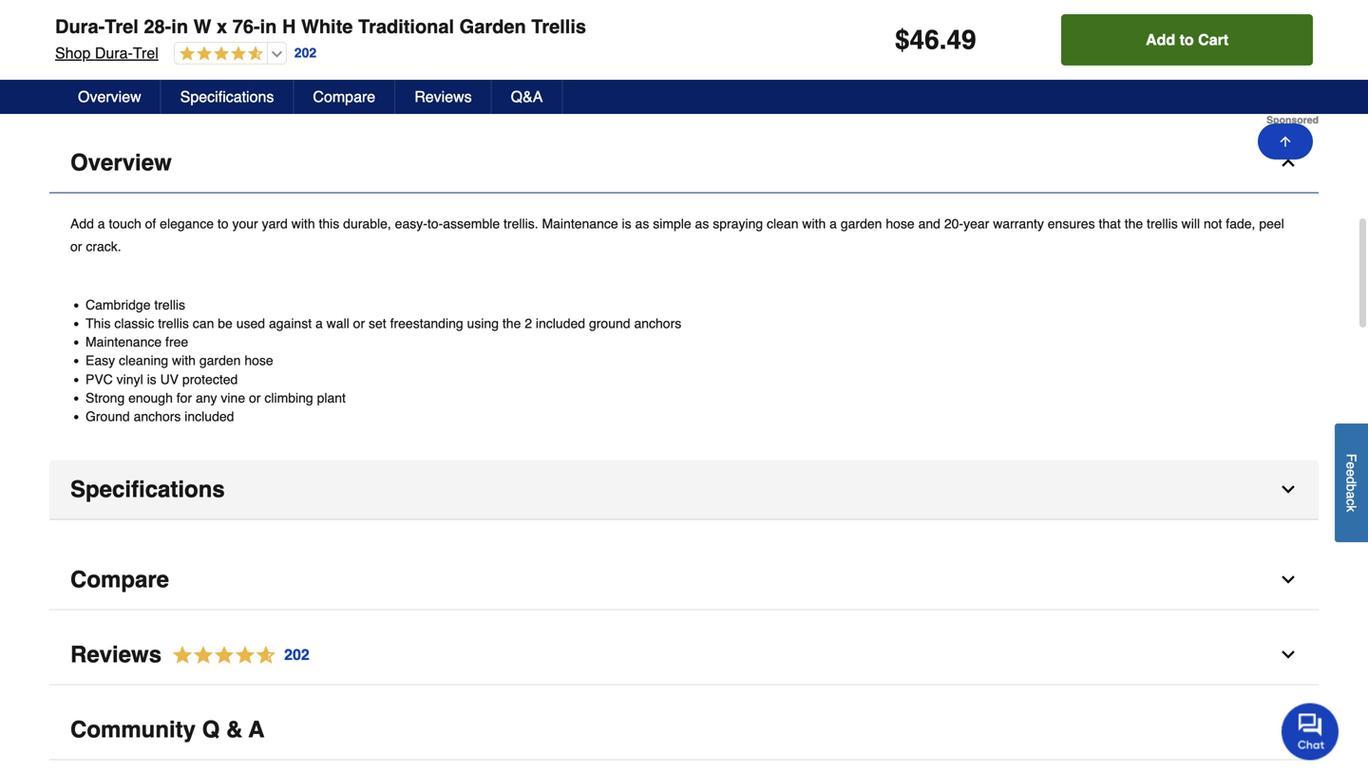 Task type: locate. For each thing, give the bounding box(es) containing it.
0 vertical spatial 202
[[295, 45, 317, 61]]

202
[[295, 45, 317, 61], [284, 646, 310, 664]]

in
[[171, 16, 188, 38], [260, 16, 277, 38]]

1 vertical spatial the
[[503, 316, 521, 331]]

community q & a
[[70, 717, 265, 743]]

maintenance right trellis.
[[542, 216, 619, 231]]

touch
[[109, 216, 141, 231]]

h
[[282, 16, 296, 38]]

trel
[[105, 16, 139, 38], [133, 44, 159, 62]]

is left uv
[[147, 372, 157, 387]]

1 horizontal spatial in
[[260, 16, 277, 38]]

2 chevron down image from the top
[[1280, 721, 1299, 740]]

4.6 stars image
[[175, 46, 263, 63], [162, 643, 311, 669]]

1 horizontal spatial maintenance
[[542, 216, 619, 231]]

1 vertical spatial trel
[[133, 44, 159, 62]]

1 as from the left
[[636, 216, 650, 231]]

1 horizontal spatial hose
[[886, 216, 915, 231]]

included right 2
[[536, 316, 586, 331]]

is
[[622, 216, 632, 231], [147, 372, 157, 387]]

chevron down image inside community q & a button
[[1280, 721, 1299, 740]]

protected
[[182, 372, 238, 387]]

compare button
[[294, 80, 396, 114], [49, 551, 1320, 611]]

e up b
[[1345, 470, 1360, 477]]

ensures
[[1048, 216, 1096, 231]]

1 horizontal spatial included
[[536, 316, 586, 331]]

specifications for the top specifications button
[[180, 88, 274, 106]]

specifications down "x"
[[180, 88, 274, 106]]

reviews up community in the left of the page
[[70, 642, 162, 668]]

202 inside 4.6 stars image
[[284, 646, 310, 664]]

1 vertical spatial garden
[[199, 353, 241, 369]]

0 horizontal spatial add
[[70, 216, 94, 231]]

1 in from the left
[[171, 16, 188, 38]]

1 vertical spatial maintenance
[[86, 335, 162, 350]]

1 horizontal spatial reviews
[[415, 88, 472, 106]]

included
[[536, 316, 586, 331], [185, 409, 234, 424]]

trellis
[[1148, 216, 1179, 231], [154, 297, 185, 313], [158, 316, 189, 331]]

garden
[[460, 16, 526, 38]]

0 vertical spatial chevron down image
[[1280, 481, 1299, 500]]

1 horizontal spatial as
[[695, 216, 710, 231]]

1 vertical spatial is
[[147, 372, 157, 387]]

0 vertical spatial is
[[622, 216, 632, 231]]

0 vertical spatial or
[[70, 239, 82, 254]]

2
[[525, 316, 532, 331]]

1 horizontal spatial compare
[[313, 88, 376, 106]]

chevron down image up chat invite button image
[[1280, 646, 1299, 665]]

add up crack.
[[70, 216, 94, 231]]

the left 2
[[503, 316, 521, 331]]

reviews down traditional
[[415, 88, 472, 106]]

a
[[249, 717, 265, 743]]

0 vertical spatial garden
[[841, 216, 883, 231]]

a up k at the bottom right of the page
[[1345, 492, 1360, 499]]

0 horizontal spatial to
[[218, 216, 229, 231]]

to
[[1180, 31, 1195, 48], [218, 216, 229, 231]]

is inside the add a touch of elegance to your yard with this durable, easy-to-assemble trellis. maintenance is as simple as spraying clean with a garden hose and 20-year warranty ensures that the trellis will not fade, peel or crack.
[[622, 216, 632, 231]]

hose down used
[[245, 353, 273, 369]]

0 horizontal spatial included
[[185, 409, 234, 424]]

maintenance inside cambridge trellis this classic trellis can be used against a wall or set freestanding using the 2 included ground anchors maintenance free easy cleaning with garden hose pvc vinyl is uv protected strong enough for any vine or climbing plant ground anchors included
[[86, 335, 162, 350]]

to inside the add a touch of elegance to your yard with this durable, easy-to-assemble trellis. maintenance is as simple as spraying clean with a garden hose and 20-year warranty ensures that the trellis will not fade, peel or crack.
[[218, 216, 229, 231]]

simple
[[653, 216, 692, 231]]

c
[[1345, 499, 1360, 506]]

for
[[177, 391, 192, 406]]

specifications
[[180, 88, 274, 106], [70, 477, 225, 503]]

advertisement region
[[49, 0, 1320, 126]]

as right simple
[[695, 216, 710, 231]]

dura- up 'shop'
[[55, 16, 105, 38]]

0 vertical spatial dura-
[[55, 16, 105, 38]]

0 horizontal spatial anchors
[[134, 409, 181, 424]]

1 horizontal spatial add
[[1147, 31, 1176, 48]]

a
[[98, 216, 105, 231], [830, 216, 838, 231], [316, 316, 323, 331], [1345, 492, 1360, 499]]

specifications for the bottommost specifications button
[[70, 477, 225, 503]]

the
[[1125, 216, 1144, 231], [503, 316, 521, 331]]

overview button down shop dura-trel
[[59, 80, 161, 114]]

1 vertical spatial included
[[185, 409, 234, 424]]

1 horizontal spatial with
[[292, 216, 315, 231]]

community
[[70, 717, 196, 743]]

in left h
[[260, 16, 277, 38]]

trel up shop dura-trel
[[105, 16, 139, 38]]

e up d
[[1345, 462, 1360, 470]]

maintenance down classic
[[86, 335, 162, 350]]

that
[[1099, 216, 1122, 231]]

1 vertical spatial compare
[[70, 567, 169, 593]]

chevron down image left b
[[1280, 481, 1299, 500]]

cleaning
[[119, 353, 168, 369]]

1 vertical spatial to
[[218, 216, 229, 231]]

chat invite button image
[[1282, 703, 1340, 761]]

2 vertical spatial trellis
[[158, 316, 189, 331]]

0 vertical spatial chevron down image
[[1280, 571, 1299, 590]]

add
[[1147, 31, 1176, 48], [70, 216, 94, 231]]

2 horizontal spatial or
[[353, 316, 365, 331]]

0 horizontal spatial hose
[[245, 353, 273, 369]]

1 chevron down image from the top
[[1280, 571, 1299, 590]]

chevron down image
[[1280, 481, 1299, 500], [1280, 646, 1299, 665]]

0 vertical spatial hose
[[886, 216, 915, 231]]

1 vertical spatial chevron down image
[[1280, 721, 1299, 740]]

1 horizontal spatial the
[[1125, 216, 1144, 231]]

traditional
[[358, 16, 454, 38]]

with
[[292, 216, 315, 231], [803, 216, 826, 231], [172, 353, 196, 369]]

0 vertical spatial the
[[1125, 216, 1144, 231]]

included down the any
[[185, 409, 234, 424]]

or left set
[[353, 316, 365, 331]]

q&a
[[511, 88, 543, 106]]

vine
[[221, 391, 245, 406]]

d
[[1345, 477, 1360, 484]]

hose inside the add a touch of elegance to your yard with this durable, easy-to-assemble trellis. maintenance is as simple as spraying clean with a garden hose and 20-year warranty ensures that the trellis will not fade, peel or crack.
[[886, 216, 915, 231]]

strong
[[86, 391, 125, 406]]

or right vine
[[249, 391, 261, 406]]

4.6 stars image down "x"
[[175, 46, 263, 63]]

compare
[[313, 88, 376, 106], [70, 567, 169, 593]]

0 horizontal spatial with
[[172, 353, 196, 369]]

a left "wall"
[[316, 316, 323, 331]]

peel
[[1260, 216, 1285, 231]]

1 chevron down image from the top
[[1280, 481, 1299, 500]]

0 vertical spatial overview
[[78, 88, 141, 106]]

0 vertical spatial anchors
[[635, 316, 682, 331]]

2 horizontal spatial with
[[803, 216, 826, 231]]

elegance
[[160, 216, 214, 231]]

as
[[636, 216, 650, 231], [695, 216, 710, 231]]

the inside cambridge trellis this classic trellis can be used against a wall or set freestanding using the 2 included ground anchors maintenance free easy cleaning with garden hose pvc vinyl is uv protected strong enough for any vine or climbing plant ground anchors included
[[503, 316, 521, 331]]

add inside the add a touch of elegance to your yard with this durable, easy-to-assemble trellis. maintenance is as simple as spraying clean with a garden hose and 20-year warranty ensures that the trellis will not fade, peel or crack.
[[70, 216, 94, 231]]

overview up touch
[[70, 150, 172, 176]]

to left "cart"
[[1180, 31, 1195, 48]]

0 horizontal spatial maintenance
[[86, 335, 162, 350]]

or left crack.
[[70, 239, 82, 254]]

freestanding
[[390, 316, 464, 331]]

1 vertical spatial hose
[[245, 353, 273, 369]]

shop
[[55, 44, 91, 62]]

1 horizontal spatial garden
[[841, 216, 883, 231]]

or inside the add a touch of elegance to your yard with this durable, easy-to-assemble trellis. maintenance is as simple as spraying clean with a garden hose and 20-year warranty ensures that the trellis will not fade, peel or crack.
[[70, 239, 82, 254]]

1 e from the top
[[1345, 462, 1360, 470]]

0 horizontal spatial in
[[171, 16, 188, 38]]

anchors right ground
[[635, 316, 682, 331]]

with left this
[[292, 216, 315, 231]]

2 in from the left
[[260, 16, 277, 38]]

0 vertical spatial add
[[1147, 31, 1176, 48]]

0 vertical spatial maintenance
[[542, 216, 619, 231]]

0 vertical spatial trellis
[[1148, 216, 1179, 231]]

cambridge trellis this classic trellis can be used against a wall or set freestanding using the 2 included ground anchors maintenance free easy cleaning with garden hose pvc vinyl is uv protected strong enough for any vine or climbing plant ground anchors included
[[86, 297, 682, 424]]

0 horizontal spatial the
[[503, 316, 521, 331]]

0 horizontal spatial reviews
[[70, 642, 162, 668]]

dura- right 'shop'
[[95, 44, 133, 62]]

as left simple
[[636, 216, 650, 231]]

free
[[165, 335, 188, 350]]

arrow up image
[[1279, 134, 1294, 149]]

trellis.
[[504, 216, 539, 231]]

e
[[1345, 462, 1360, 470], [1345, 470, 1360, 477]]

this
[[86, 316, 111, 331]]

anchors
[[635, 316, 682, 331], [134, 409, 181, 424]]

0 vertical spatial included
[[536, 316, 586, 331]]

0 vertical spatial specifications
[[180, 88, 274, 106]]

overview for the bottom overview button
[[70, 150, 172, 176]]

1 vertical spatial anchors
[[134, 409, 181, 424]]

maintenance
[[542, 216, 619, 231], [86, 335, 162, 350]]

anchors down enough
[[134, 409, 181, 424]]

0 vertical spatial to
[[1180, 31, 1195, 48]]

1 vertical spatial dura-
[[95, 44, 133, 62]]

add left "cart"
[[1147, 31, 1176, 48]]

w
[[194, 16, 212, 38]]

garden up protected
[[199, 353, 241, 369]]

1 vertical spatial add
[[70, 216, 94, 231]]

chevron down image inside specifications button
[[1280, 481, 1299, 500]]

is inside cambridge trellis this classic trellis can be used against a wall or set freestanding using the 2 included ground anchors maintenance free easy cleaning with garden hose pvc vinyl is uv protected strong enough for any vine or climbing plant ground anchors included
[[147, 372, 157, 387]]

1 horizontal spatial is
[[622, 216, 632, 231]]

1 vertical spatial 202
[[284, 646, 310, 664]]

1 vertical spatial specifications
[[70, 477, 225, 503]]

1 vertical spatial or
[[353, 316, 365, 331]]

clean
[[767, 216, 799, 231]]

garden left and
[[841, 216, 883, 231]]

a up crack.
[[98, 216, 105, 231]]

specifications button
[[161, 80, 294, 114], [49, 461, 1320, 521]]

overview down shop dura-trel
[[78, 88, 141, 106]]

pvc
[[86, 372, 113, 387]]

0 vertical spatial compare button
[[294, 80, 396, 114]]

the right that
[[1125, 216, 1144, 231]]

1 horizontal spatial anchors
[[635, 316, 682, 331]]

overview button up simple
[[49, 133, 1320, 193]]

overview button
[[59, 80, 161, 114], [49, 133, 1320, 193]]

dura-
[[55, 16, 105, 38], [95, 44, 133, 62]]

1 vertical spatial 4.6 stars image
[[162, 643, 311, 669]]

a right clean
[[830, 216, 838, 231]]

2 chevron down image from the top
[[1280, 646, 1299, 665]]

1 horizontal spatial to
[[1180, 31, 1195, 48]]

specifications down ground at the bottom left of the page
[[70, 477, 225, 503]]

overview
[[78, 88, 141, 106], [70, 150, 172, 176]]

dura-trel 28-in w x 76-in h white traditional garden trellis
[[55, 16, 587, 38]]

enough
[[128, 391, 173, 406]]

in left w
[[171, 16, 188, 38]]

chevron down image for compare
[[1280, 571, 1299, 590]]

to left your
[[218, 216, 229, 231]]

garden
[[841, 216, 883, 231], [199, 353, 241, 369]]

0 horizontal spatial as
[[636, 216, 650, 231]]

1 horizontal spatial or
[[249, 391, 261, 406]]

1 vertical spatial overview
[[70, 150, 172, 176]]

chevron down image for community q & a
[[1280, 721, 1299, 740]]

4.6 stars image up &
[[162, 643, 311, 669]]

is left simple
[[622, 216, 632, 231]]

trel down 28-
[[133, 44, 159, 62]]

climbing
[[265, 391, 313, 406]]

0 horizontal spatial is
[[147, 372, 157, 387]]

1 vertical spatial chevron down image
[[1280, 646, 1299, 665]]

add for add a touch of elegance to your yard with this durable, easy-to-assemble trellis. maintenance is as simple as spraying clean with a garden hose and 20-year warranty ensures that the trellis will not fade, peel or crack.
[[70, 216, 94, 231]]

0 vertical spatial reviews
[[415, 88, 472, 106]]

reviews
[[415, 88, 472, 106], [70, 642, 162, 668]]

add inside button
[[1147, 31, 1176, 48]]

0 horizontal spatial or
[[70, 239, 82, 254]]

chevron down image
[[1280, 571, 1299, 590], [1280, 721, 1299, 740]]

with down free
[[172, 353, 196, 369]]

add for add to cart
[[1147, 31, 1176, 48]]

white
[[301, 16, 353, 38]]

classic
[[114, 316, 154, 331]]

0 horizontal spatial garden
[[199, 353, 241, 369]]

wall
[[327, 316, 350, 331]]

hose left and
[[886, 216, 915, 231]]

with right clean
[[803, 216, 826, 231]]



Task type: vqa. For each thing, say whether or not it's contained in the screenshot.
the that on the right top of page
yes



Task type: describe. For each thing, give the bounding box(es) containing it.
be
[[218, 316, 233, 331]]

reviews button
[[396, 80, 492, 114]]

of
[[145, 216, 156, 231]]

49
[[947, 25, 977, 55]]

garden inside the add a touch of elegance to your yard with this durable, easy-to-assemble trellis. maintenance is as simple as spraying clean with a garden hose and 20-year warranty ensures that the trellis will not fade, peel or crack.
[[841, 216, 883, 231]]

add a touch of elegance to your yard with this durable, easy-to-assemble trellis. maintenance is as simple as spraying clean with a garden hose and 20-year warranty ensures that the trellis will not fade, peel or crack.
[[70, 216, 1285, 254]]

fade,
[[1227, 216, 1256, 231]]

trellis
[[532, 16, 587, 38]]

0 horizontal spatial compare
[[70, 567, 169, 593]]

easy
[[86, 353, 115, 369]]

2 e from the top
[[1345, 470, 1360, 477]]

to-
[[428, 216, 443, 231]]

f
[[1345, 454, 1360, 462]]

1 vertical spatial reviews
[[70, 642, 162, 668]]

cart
[[1199, 31, 1229, 48]]

can
[[193, 316, 214, 331]]

plant
[[317, 391, 346, 406]]

any
[[196, 391, 217, 406]]

maintenance inside the add a touch of elegance to your yard with this durable, easy-to-assemble trellis. maintenance is as simple as spraying clean with a garden hose and 20-year warranty ensures that the trellis will not fade, peel or crack.
[[542, 216, 619, 231]]

community q & a button
[[49, 701, 1320, 761]]

set
[[369, 316, 387, 331]]

chevron down image for reviews
[[1280, 646, 1299, 665]]

not
[[1204, 216, 1223, 231]]

ground
[[86, 409, 130, 424]]

garden inside cambridge trellis this classic trellis can be used against a wall or set freestanding using the 2 included ground anchors maintenance free easy cleaning with garden hose pvc vinyl is uv protected strong enough for any vine or climbing plant ground anchors included
[[199, 353, 241, 369]]

reviews inside button
[[415, 88, 472, 106]]

easy-
[[395, 216, 428, 231]]

with inside cambridge trellis this classic trellis can be used against a wall or set freestanding using the 2 included ground anchors maintenance free easy cleaning with garden hose pvc vinyl is uv protected strong enough for any vine or climbing plant ground anchors included
[[172, 353, 196, 369]]

$ 46 . 49
[[896, 25, 977, 55]]

f e e d b a c k
[[1345, 454, 1360, 512]]

add to cart
[[1147, 31, 1229, 48]]

trellis inside the add a touch of elegance to your yard with this durable, easy-to-assemble trellis. maintenance is as simple as spraying clean with a garden hose and 20-year warranty ensures that the trellis will not fade, peel or crack.
[[1148, 216, 1179, 231]]

2 vertical spatial or
[[249, 391, 261, 406]]

vinyl
[[117, 372, 143, 387]]

yard
[[262, 216, 288, 231]]

1 vertical spatial trellis
[[154, 297, 185, 313]]

shop dura-trel
[[55, 44, 159, 62]]

1 vertical spatial specifications button
[[49, 461, 1320, 521]]

ground
[[589, 316, 631, 331]]

0 vertical spatial overview button
[[59, 80, 161, 114]]

0 vertical spatial 4.6 stars image
[[175, 46, 263, 63]]

4.6 stars image containing 202
[[162, 643, 311, 669]]

.
[[940, 25, 947, 55]]

durable,
[[343, 216, 391, 231]]

0 vertical spatial specifications button
[[161, 80, 294, 114]]

x
[[217, 16, 227, 38]]

spraying
[[713, 216, 764, 231]]

used
[[236, 316, 265, 331]]

hose inside cambridge trellis this classic trellis can be used against a wall or set freestanding using the 2 included ground anchors maintenance free easy cleaning with garden hose pvc vinyl is uv protected strong enough for any vine or climbing plant ground anchors included
[[245, 353, 273, 369]]

your
[[232, 216, 258, 231]]

the inside the add a touch of elegance to your yard with this durable, easy-to-assemble trellis. maintenance is as simple as spraying clean with a garden hose and 20-year warranty ensures that the trellis will not fade, peel or crack.
[[1125, 216, 1144, 231]]

will
[[1182, 216, 1201, 231]]

28-
[[144, 16, 171, 38]]

warranty
[[994, 216, 1045, 231]]

uv
[[160, 372, 179, 387]]

0 vertical spatial trel
[[105, 16, 139, 38]]

chevron up image
[[1280, 153, 1299, 172]]

overview for the topmost overview button
[[78, 88, 141, 106]]

&
[[226, 717, 243, 743]]

assemble
[[443, 216, 500, 231]]

$
[[896, 25, 910, 55]]

46
[[910, 25, 940, 55]]

chevron down image for specifications
[[1280, 481, 1299, 500]]

0 vertical spatial compare
[[313, 88, 376, 106]]

using
[[467, 316, 499, 331]]

76-
[[233, 16, 260, 38]]

against
[[269, 316, 312, 331]]

year
[[964, 216, 990, 231]]

to inside button
[[1180, 31, 1195, 48]]

k
[[1345, 506, 1360, 512]]

and
[[919, 216, 941, 231]]

b
[[1345, 484, 1360, 492]]

q&a button
[[492, 80, 563, 114]]

q
[[202, 717, 220, 743]]

crack.
[[86, 239, 121, 254]]

add to cart button
[[1062, 14, 1314, 66]]

1 vertical spatial compare button
[[49, 551, 1320, 611]]

f e e d b a c k button
[[1336, 424, 1369, 543]]

a inside button
[[1345, 492, 1360, 499]]

20-
[[945, 216, 964, 231]]

2 as from the left
[[695, 216, 710, 231]]

1 vertical spatial overview button
[[49, 133, 1320, 193]]

a inside cambridge trellis this classic trellis can be used against a wall or set freestanding using the 2 included ground anchors maintenance free easy cleaning with garden hose pvc vinyl is uv protected strong enough for any vine or climbing plant ground anchors included
[[316, 316, 323, 331]]

cambridge
[[86, 297, 151, 313]]

this
[[319, 216, 340, 231]]



